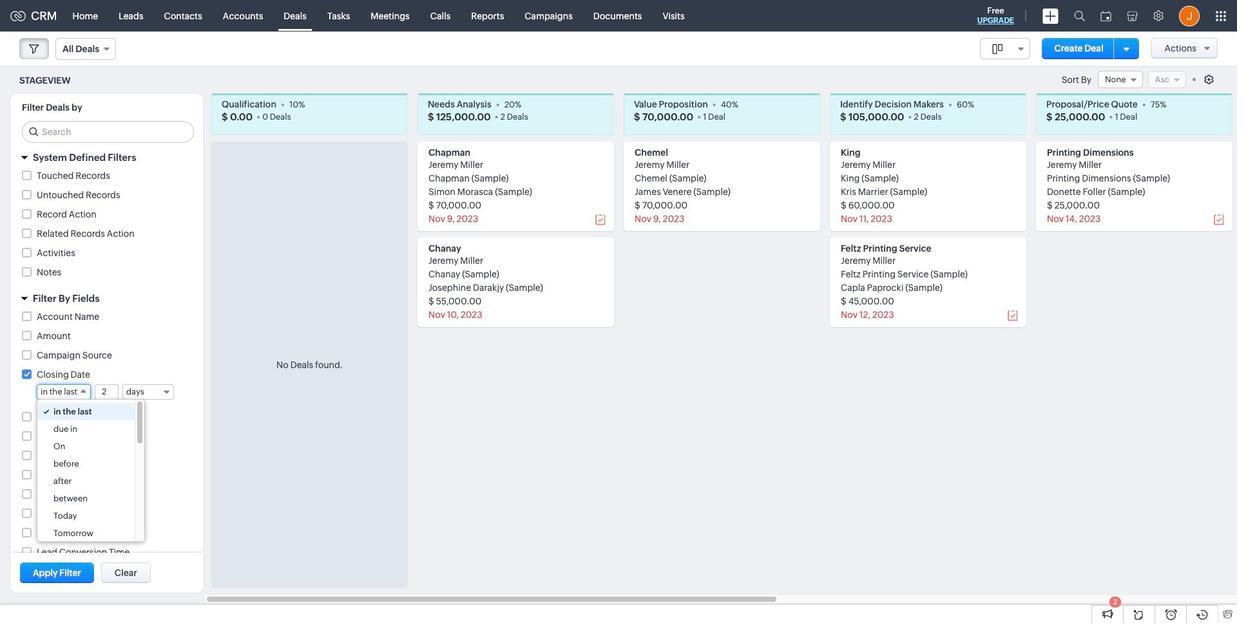 Task type: vqa. For each thing, say whether or not it's contained in the screenshot.
CRM at the top of page
no



Task type: locate. For each thing, give the bounding box(es) containing it.
option
[[37, 403, 135, 421], [37, 421, 135, 438], [37, 438, 135, 456], [37, 456, 135, 473], [37, 473, 135, 490], [37, 490, 135, 508], [37, 508, 135, 525], [37, 525, 135, 543]]

5 option from the top
[[37, 473, 135, 490]]

logo image
[[10, 11, 26, 21]]

list box
[[37, 400, 144, 543]]

1 option from the top
[[37, 403, 135, 421]]

None text field
[[95, 385, 118, 399]]

4 option from the top
[[37, 456, 135, 473]]

2 option from the top
[[37, 421, 135, 438]]

None field
[[37, 385, 91, 400]]



Task type: describe. For each thing, give the bounding box(es) containing it.
Search text field
[[23, 122, 193, 142]]

create menu element
[[1035, 0, 1066, 31]]

7 option from the top
[[37, 508, 135, 525]]

3 option from the top
[[37, 438, 135, 456]]

create menu image
[[1043, 8, 1059, 24]]

8 option from the top
[[37, 525, 135, 543]]

calendar image
[[1101, 11, 1111, 21]]

6 option from the top
[[37, 490, 135, 508]]



